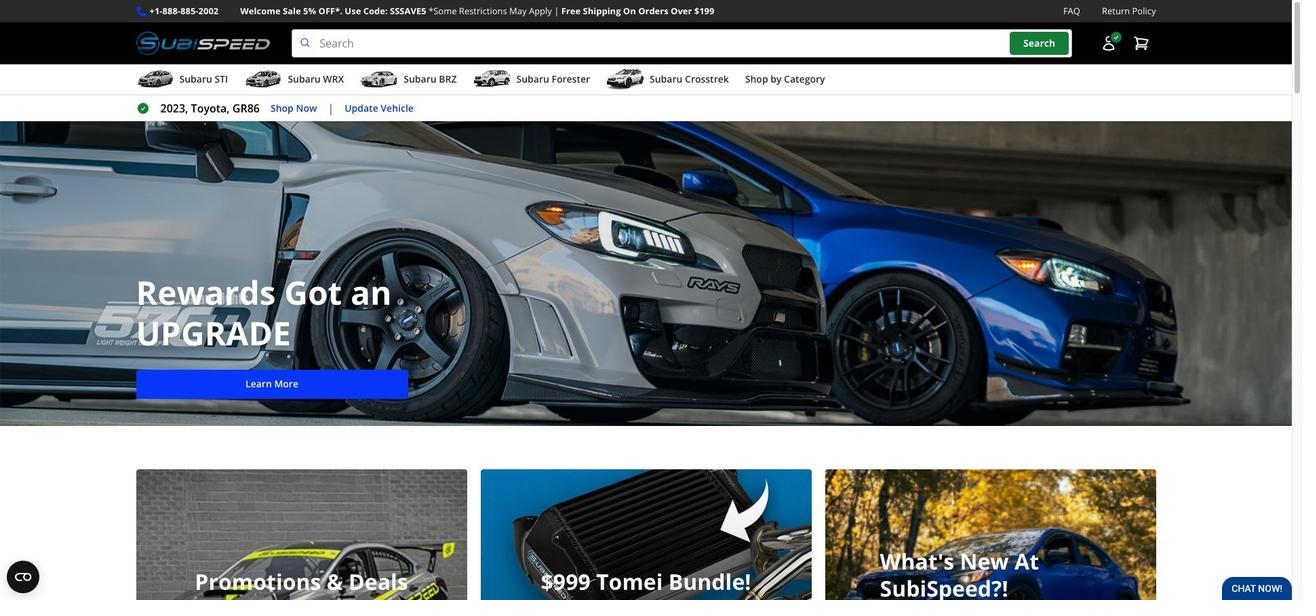 Task type: describe. For each thing, give the bounding box(es) containing it.
button image
[[1100, 35, 1117, 52]]

rewards program image
[[0, 121, 1292, 427]]

a subaru brz thumbnail image image
[[360, 69, 398, 90]]

open widget image
[[7, 562, 39, 594]]

subispeed logo image
[[136, 29, 270, 58]]

earn rewards image
[[825, 470, 1156, 601]]

deals image
[[136, 470, 467, 601]]

a subaru forester thumbnail image image
[[473, 69, 511, 90]]



Task type: locate. For each thing, give the bounding box(es) containing it.
a subaru crosstrek thumbnail image image
[[606, 69, 644, 90]]

search input field
[[292, 29, 1072, 58]]

a subaru wrx thumbnail image image
[[244, 69, 282, 90]]

a subaru sti thumbnail image image
[[136, 69, 174, 90]]

coilovers image
[[481, 470, 812, 601]]



Task type: vqa. For each thing, say whether or not it's contained in the screenshot.
a subaru crosstrek thumbnail image
yes



